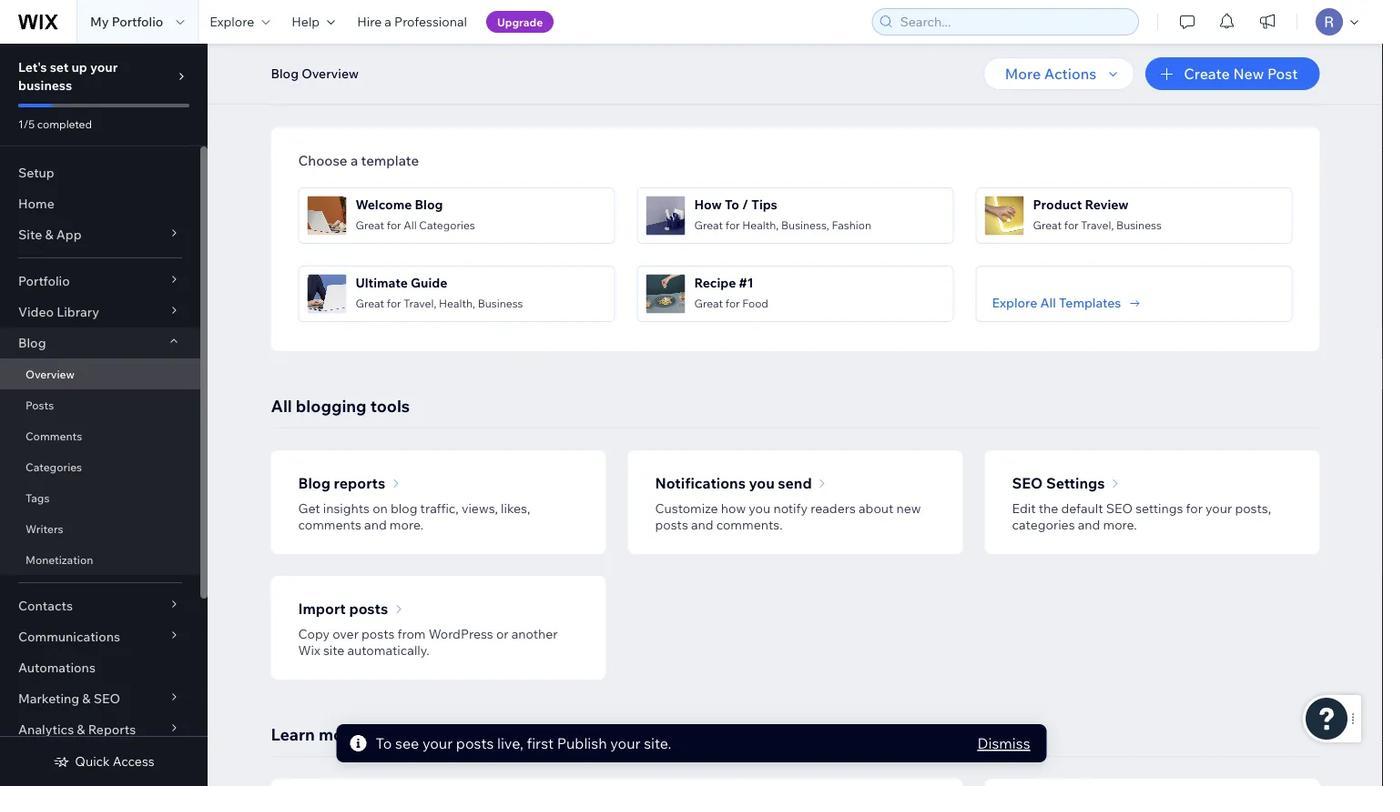 Task type: describe. For each thing, give the bounding box(es) containing it.
actions
[[1044, 65, 1096, 83]]

for inside 'edit the default seo settings for your posts, categories and more.'
[[1186, 500, 1203, 516]]

on
[[373, 500, 388, 516]]

site
[[323, 643, 345, 659]]

travel, for guide
[[404, 296, 436, 310]]

to inside how to / tips great for health, business, fashion
[[725, 196, 739, 212]]

settings
[[1046, 474, 1105, 493]]

great for product review
[[1033, 218, 1062, 232]]

sidebar element
[[0, 44, 208, 787]]

my portfolio
[[90, 14, 163, 30]]

wix
[[298, 643, 320, 659]]

great for ultimate guide
[[356, 296, 384, 310]]

live,
[[497, 735, 523, 753]]

seo settings
[[1012, 474, 1105, 493]]

analytics
[[18, 722, 74, 738]]

start
[[271, 72, 311, 93]]

dismiss button
[[977, 733, 1030, 755]]

how
[[721, 500, 746, 516]]

video library button
[[0, 297, 200, 328]]

blog button
[[0, 328, 200, 359]]

for for recipe #1
[[726, 296, 740, 310]]

comments
[[25, 429, 82, 443]]

learn
[[271, 724, 315, 745]]

posts up the over
[[349, 600, 388, 618]]

0 vertical spatial portfolio
[[112, 14, 163, 30]]

welcome blog great for all categories
[[356, 196, 475, 232]]

recipe
[[694, 275, 736, 290]]

categories
[[1012, 517, 1075, 533]]

hire a professional
[[357, 14, 467, 30]]

blog for blog overview
[[271, 66, 299, 81]]

and inside 'edit the default seo settings for your posts, categories and more.'
[[1078, 517, 1100, 533]]

recipe #1 great for food
[[694, 275, 768, 310]]

for inside how to / tips great for health, business, fashion
[[726, 218, 740, 232]]

let's
[[18, 59, 47, 75]]

setup
[[18, 165, 54, 181]]

overview inside button
[[302, 66, 359, 81]]

blog
[[391, 500, 417, 516]]

business
[[18, 77, 72, 93]]

get
[[298, 500, 320, 516]]

posts inside customize how you notify readers about new posts and comments.
[[655, 517, 688, 533]]

wordpress
[[429, 626, 493, 642]]

explore all templates
[[992, 295, 1121, 311]]

up
[[71, 59, 87, 75]]

create
[[1184, 65, 1230, 83]]

portfolio button
[[0, 266, 200, 297]]

0 horizontal spatial blogging
[[296, 396, 367, 416]]

comments
[[298, 517, 361, 533]]

marketing & seo
[[18, 691, 120, 707]]

blog inside welcome blog great for all categories
[[415, 196, 443, 212]]

app
[[56, 227, 82, 243]]

publish
[[557, 735, 607, 753]]

/
[[742, 196, 749, 212]]

ultimate guide great for travel, health, business
[[356, 275, 523, 310]]

product review great for travel, business
[[1033, 196, 1162, 232]]

to see your posts live, first publish your site.
[[376, 735, 671, 753]]

seo inside 'edit the default seo settings for your posts, categories and more.'
[[1106, 500, 1133, 516]]

all inside welcome blog great for all categories
[[404, 218, 417, 232]]

quick access button
[[53, 754, 154, 770]]

posts inside copy over posts from wordpress or another wix site automatically.
[[362, 626, 395, 642]]

communications
[[18, 629, 120, 645]]

posts
[[25, 398, 54, 412]]

over
[[333, 626, 359, 642]]

choose a template
[[298, 152, 419, 169]]

readers
[[811, 500, 856, 516]]

writers link
[[0, 514, 200, 544]]

categories inside welcome blog great for all categories
[[419, 218, 475, 232]]

see
[[395, 735, 419, 753]]

contacts
[[18, 598, 73, 614]]

guide
[[411, 275, 447, 290]]

a for template
[[350, 152, 358, 169]]

views,
[[462, 500, 498, 516]]

automations
[[18, 660, 96, 676]]

automatically.
[[347, 643, 429, 659]]

more
[[1005, 65, 1041, 83]]

ultimate
[[356, 275, 408, 290]]

my
[[90, 14, 109, 30]]

edit
[[1012, 500, 1036, 516]]

monetization
[[25, 553, 93, 567]]

you inside customize how you notify readers about new posts and comments.
[[749, 500, 771, 516]]

your inside 'edit the default seo settings for your posts, categories and more.'
[[1206, 500, 1232, 516]]

your left site.
[[610, 735, 641, 753]]

library
[[57, 304, 99, 320]]

explore all templates button
[[992, 295, 1143, 311]]

blog overview button
[[262, 60, 368, 87]]

first
[[527, 735, 554, 753]]

for for product review
[[1064, 218, 1079, 232]]

insights
[[323, 500, 370, 516]]

your right see
[[422, 735, 453, 753]]

site.
[[644, 735, 671, 753]]

how
[[694, 196, 722, 212]]

explore for explore
[[210, 14, 254, 30]]

video library
[[18, 304, 99, 320]]

1 horizontal spatial blogging
[[413, 724, 484, 745]]

overview link
[[0, 359, 200, 390]]

welcome
[[356, 196, 412, 212]]

video
[[18, 304, 54, 320]]

likes,
[[501, 500, 530, 516]]



Task type: vqa. For each thing, say whether or not it's contained in the screenshot.
the over
yes



Task type: locate. For each thing, give the bounding box(es) containing it.
posts link
[[0, 390, 200, 421]]

for down ultimate
[[387, 296, 401, 310]]

the
[[1039, 500, 1058, 516]]

travel, inside product review great for travel, business
[[1081, 218, 1114, 232]]

help button
[[281, 0, 346, 44]]

health, inside how to / tips great for health, business, fashion
[[742, 218, 779, 232]]

1 vertical spatial all
[[1040, 295, 1056, 311]]

#1
[[739, 275, 754, 290]]

1 horizontal spatial about
[[859, 500, 894, 516]]

0 vertical spatial template
[[417, 72, 488, 93]]

great inside how to / tips great for health, business, fashion
[[694, 218, 723, 232]]

posts up automatically.
[[362, 626, 395, 642]]

a right hire
[[385, 14, 392, 30]]

& right site
[[45, 227, 53, 243]]

great inside recipe #1 great for food
[[694, 296, 723, 310]]

for inside ultimate guide great for travel, health, business
[[387, 296, 401, 310]]

settings
[[1136, 500, 1183, 516]]

another
[[511, 626, 558, 642]]

1 horizontal spatial travel,
[[1081, 218, 1114, 232]]

& inside "popup button"
[[82, 691, 91, 707]]

more. inside get insights on blog traffic, views, likes, comments and more.
[[390, 517, 423, 533]]

0 vertical spatial blogging
[[296, 396, 367, 416]]

default
[[1061, 500, 1103, 516]]

great down welcome
[[356, 218, 384, 232]]

analytics & reports button
[[0, 715, 200, 746]]

great for welcome blog
[[356, 218, 384, 232]]

blog for blog reports
[[298, 474, 330, 493]]

portfolio right my
[[112, 14, 163, 30]]

your
[[90, 59, 118, 75], [1206, 500, 1232, 516], [422, 735, 453, 753], [610, 735, 641, 753]]

product
[[1033, 196, 1082, 212]]

business,
[[781, 218, 829, 232]]

posts inside alert
[[456, 735, 494, 753]]

and for reports
[[364, 517, 387, 533]]

2 and from the left
[[691, 517, 713, 533]]

portfolio inside "popup button"
[[18, 273, 70, 289]]

comments link
[[0, 421, 200, 452]]

2 vertical spatial all
[[271, 396, 292, 416]]

0 horizontal spatial categories
[[25, 460, 82, 474]]

more.
[[390, 517, 423, 533], [1103, 517, 1137, 533]]

template up welcome
[[361, 152, 419, 169]]

0 vertical spatial you
[[749, 474, 775, 493]]

1 horizontal spatial portfolio
[[112, 14, 163, 30]]

1 horizontal spatial business
[[1116, 218, 1162, 232]]

great inside welcome blog great for all categories
[[356, 218, 384, 232]]

to left see
[[376, 735, 392, 753]]

import
[[298, 600, 346, 618]]

quick
[[75, 754, 110, 770]]

home link
[[0, 188, 200, 219]]

health, down tips
[[742, 218, 779, 232]]

a for post
[[314, 72, 324, 93]]

reports
[[334, 474, 385, 493]]

& left reports
[[77, 722, 85, 738]]

business inside ultimate guide great for travel, health, business
[[478, 296, 523, 310]]

quick access
[[75, 754, 154, 770]]

& for site
[[45, 227, 53, 243]]

for for ultimate guide
[[387, 296, 401, 310]]

or
[[496, 626, 509, 642]]

seo up reports
[[94, 691, 120, 707]]

categories down comments
[[25, 460, 82, 474]]

site & app button
[[0, 219, 200, 250]]

1 horizontal spatial and
[[691, 517, 713, 533]]

all blogging tools
[[271, 396, 410, 416]]

1 vertical spatial template
[[361, 152, 419, 169]]

for up #1
[[726, 218, 740, 232]]

choose
[[298, 152, 347, 169]]

set
[[50, 59, 69, 75]]

& for marketing
[[82, 691, 91, 707]]

1 horizontal spatial all
[[404, 218, 417, 232]]

more. down blog
[[390, 517, 423, 533]]

your inside let's set up your business
[[90, 59, 118, 75]]

marketing & seo button
[[0, 684, 200, 715]]

alert
[[336, 725, 1047, 763]]

blog down help
[[271, 66, 299, 81]]

seo inside "popup button"
[[94, 691, 120, 707]]

1 vertical spatial travel,
[[404, 296, 436, 310]]

for right "settings"
[[1186, 500, 1203, 516]]

you left send
[[749, 474, 775, 493]]

health, down guide
[[439, 296, 475, 310]]

explore inside button
[[992, 295, 1037, 311]]

for down the 'product'
[[1064, 218, 1079, 232]]

a right the choose
[[350, 152, 358, 169]]

1 vertical spatial seo
[[1106, 500, 1133, 516]]

traffic,
[[420, 500, 459, 516]]

1 horizontal spatial explore
[[992, 295, 1037, 311]]

let's set up your business
[[18, 59, 118, 93]]

to inside alert
[[376, 735, 392, 753]]

blogging left 'live,'
[[413, 724, 484, 745]]

blog reports
[[298, 474, 385, 493]]

and down customize
[[691, 517, 713, 533]]

1 horizontal spatial health,
[[742, 218, 779, 232]]

1 vertical spatial portfolio
[[18, 273, 70, 289]]

explore left templates
[[992, 295, 1037, 311]]

0 vertical spatial travel,
[[1081, 218, 1114, 232]]

upgrade
[[497, 15, 543, 29]]

to left /
[[725, 196, 739, 212]]

& up analytics & reports
[[82, 691, 91, 707]]

contacts button
[[0, 591, 200, 622]]

blog down video
[[18, 335, 46, 351]]

for inside recipe #1 great for food
[[726, 296, 740, 310]]

your left posts,
[[1206, 500, 1232, 516]]

writers
[[25, 522, 63, 536]]

and down on on the left of the page
[[364, 517, 387, 533]]

0 horizontal spatial travel,
[[404, 296, 436, 310]]

0 horizontal spatial and
[[364, 517, 387, 533]]

you up comments.
[[749, 500, 771, 516]]

posts left 'live,'
[[456, 735, 494, 753]]

all inside button
[[1040, 295, 1056, 311]]

0 vertical spatial seo
[[1012, 474, 1043, 493]]

0 vertical spatial health,
[[742, 218, 779, 232]]

1 horizontal spatial seo
[[1012, 474, 1043, 493]]

template down professional
[[417, 72, 488, 93]]

a for professional
[[385, 14, 392, 30]]

more. inside 'edit the default seo settings for your posts, categories and more.'
[[1103, 517, 1137, 533]]

travel, inside ultimate guide great for travel, health, business
[[404, 296, 436, 310]]

0 horizontal spatial all
[[271, 396, 292, 416]]

1 vertical spatial blogging
[[413, 724, 484, 745]]

explore for explore all templates
[[992, 295, 1037, 311]]

1 horizontal spatial overview
[[302, 66, 359, 81]]

0 horizontal spatial business
[[478, 296, 523, 310]]

upgrade button
[[486, 11, 554, 33]]

0 vertical spatial explore
[[210, 14, 254, 30]]

blog inside popup button
[[18, 335, 46, 351]]

0 horizontal spatial overview
[[25, 367, 75, 381]]

comments.
[[716, 517, 783, 533]]

1 and from the left
[[364, 517, 387, 533]]

1 vertical spatial health,
[[439, 296, 475, 310]]

2 horizontal spatial and
[[1078, 517, 1100, 533]]

1 horizontal spatial to
[[725, 196, 739, 212]]

0 vertical spatial business
[[1116, 218, 1162, 232]]

send
[[778, 474, 812, 493]]

business
[[1116, 218, 1162, 232], [478, 296, 523, 310]]

great inside ultimate guide great for travel, health, business
[[356, 296, 384, 310]]

tools
[[370, 396, 410, 416]]

1 more. from the left
[[390, 517, 423, 533]]

health,
[[742, 218, 779, 232], [439, 296, 475, 310]]

you
[[749, 474, 775, 493], [749, 500, 771, 516]]

1 vertical spatial you
[[749, 500, 771, 516]]

completed
[[37, 117, 92, 131]]

2 vertical spatial &
[[77, 722, 85, 738]]

your right up
[[90, 59, 118, 75]]

and inside customize how you notify readers about new posts and comments.
[[691, 517, 713, 533]]

blog
[[271, 66, 299, 81], [415, 196, 443, 212], [18, 335, 46, 351], [298, 474, 330, 493]]

1 vertical spatial to
[[376, 735, 392, 753]]

1 horizontal spatial more.
[[1103, 517, 1137, 533]]

overview
[[302, 66, 359, 81], [25, 367, 75, 381]]

seo up edit
[[1012, 474, 1043, 493]]

2 horizontal spatial seo
[[1106, 500, 1133, 516]]

0 horizontal spatial seo
[[94, 691, 120, 707]]

create new post button
[[1146, 57, 1320, 90]]

health, inside ultimate guide great for travel, health, business
[[439, 296, 475, 310]]

new
[[1233, 65, 1264, 83]]

for inside welcome blog great for all categories
[[387, 218, 401, 232]]

business inside product review great for travel, business
[[1116, 218, 1162, 232]]

great down ultimate
[[356, 296, 384, 310]]

0 vertical spatial about
[[859, 500, 894, 516]]

1 vertical spatial about
[[363, 724, 409, 745]]

0 vertical spatial overview
[[302, 66, 359, 81]]

blog overview
[[271, 66, 359, 81]]

hire
[[357, 14, 382, 30]]

travel, for review
[[1081, 218, 1114, 232]]

for down welcome
[[387, 218, 401, 232]]

0 vertical spatial &
[[45, 227, 53, 243]]

Search... field
[[895, 9, 1133, 35]]

templates
[[1059, 295, 1121, 311]]

learn more about blogging
[[271, 724, 484, 745]]

0 vertical spatial to
[[725, 196, 739, 212]]

posts down customize
[[655, 517, 688, 533]]

for
[[387, 218, 401, 232], [726, 218, 740, 232], [1064, 218, 1079, 232], [387, 296, 401, 310], [726, 296, 740, 310], [1186, 500, 1203, 516]]

portfolio up video
[[18, 273, 70, 289]]

for inside product review great for travel, business
[[1064, 218, 1079, 232]]

automations link
[[0, 653, 200, 684]]

notifications you send
[[655, 474, 812, 493]]

1 vertical spatial business
[[478, 296, 523, 310]]

explore left help
[[210, 14, 254, 30]]

blog right welcome
[[415, 196, 443, 212]]

dismiss
[[977, 735, 1030, 753]]

about inside customize how you notify readers about new posts and comments.
[[859, 500, 894, 516]]

for for welcome blog
[[387, 218, 401, 232]]

alert containing to see your posts live, first publish your site.
[[336, 725, 1047, 763]]

great inside product review great for travel, business
[[1033, 218, 1062, 232]]

1 you from the top
[[749, 474, 775, 493]]

blog inside button
[[271, 66, 299, 81]]

categories
[[419, 218, 475, 232], [25, 460, 82, 474]]

start a post with a template
[[271, 72, 488, 93]]

great for recipe #1
[[694, 296, 723, 310]]

customize how you notify readers about new posts and comments.
[[655, 500, 921, 533]]

0 vertical spatial all
[[404, 218, 417, 232]]

more. down the default on the bottom
[[1103, 517, 1137, 533]]

and for you
[[691, 517, 713, 533]]

home
[[18, 196, 54, 212]]

seo right the default on the bottom
[[1106, 500, 1133, 516]]

monetization link
[[0, 544, 200, 575]]

great down the 'product'
[[1033, 218, 1062, 232]]

for left food
[[726, 296, 740, 310]]

3 and from the left
[[1078, 517, 1100, 533]]

& for analytics
[[77, 722, 85, 738]]

0 horizontal spatial health,
[[439, 296, 475, 310]]

0 horizontal spatial about
[[363, 724, 409, 745]]

1 vertical spatial &
[[82, 691, 91, 707]]

about left new
[[859, 500, 894, 516]]

travel, down guide
[[404, 296, 436, 310]]

categories inside the sidebar "element"
[[25, 460, 82, 474]]

a right with
[[404, 72, 413, 93]]

setup link
[[0, 158, 200, 188]]

travel, down review
[[1081, 218, 1114, 232]]

blogging left 'tools'
[[296, 396, 367, 416]]

1 vertical spatial explore
[[992, 295, 1037, 311]]

more actions
[[1005, 65, 1096, 83]]

0 horizontal spatial more.
[[390, 517, 423, 533]]

1 vertical spatial overview
[[25, 367, 75, 381]]

blog up get
[[298, 474, 330, 493]]

1 vertical spatial categories
[[25, 460, 82, 474]]

marketing
[[18, 691, 79, 707]]

great down recipe
[[694, 296, 723, 310]]

more actions button
[[983, 57, 1135, 90]]

review
[[1085, 196, 1129, 212]]

great down how on the right top
[[694, 218, 723, 232]]

2 vertical spatial seo
[[94, 691, 120, 707]]

0 horizontal spatial portfolio
[[18, 273, 70, 289]]

0 horizontal spatial explore
[[210, 14, 254, 30]]

2 you from the top
[[749, 500, 771, 516]]

communications button
[[0, 622, 200, 653]]

professional
[[394, 14, 467, 30]]

overview inside the sidebar "element"
[[25, 367, 75, 381]]

and down the default on the bottom
[[1078, 517, 1100, 533]]

1 horizontal spatial categories
[[419, 218, 475, 232]]

reports
[[88, 722, 136, 738]]

import posts
[[298, 600, 388, 618]]

help
[[292, 14, 320, 30]]

and inside get insights on blog traffic, views, likes, comments and more.
[[364, 517, 387, 533]]

food
[[742, 296, 768, 310]]

2 more. from the left
[[1103, 517, 1137, 533]]

blog for blog
[[18, 335, 46, 351]]

all
[[404, 218, 417, 232], [1040, 295, 1056, 311], [271, 396, 292, 416]]

about right more
[[363, 724, 409, 745]]

categories link
[[0, 452, 200, 483]]

a left 'post'
[[314, 72, 324, 93]]

fashion
[[832, 218, 871, 232]]

posts
[[655, 517, 688, 533], [349, 600, 388, 618], [362, 626, 395, 642], [456, 735, 494, 753]]

copy
[[298, 626, 330, 642]]

0 horizontal spatial to
[[376, 735, 392, 753]]

with
[[366, 72, 400, 93]]

travel,
[[1081, 218, 1114, 232], [404, 296, 436, 310]]

2 horizontal spatial all
[[1040, 295, 1056, 311]]

categories up guide
[[419, 218, 475, 232]]

0 vertical spatial categories
[[419, 218, 475, 232]]

create new post
[[1184, 65, 1298, 83]]



